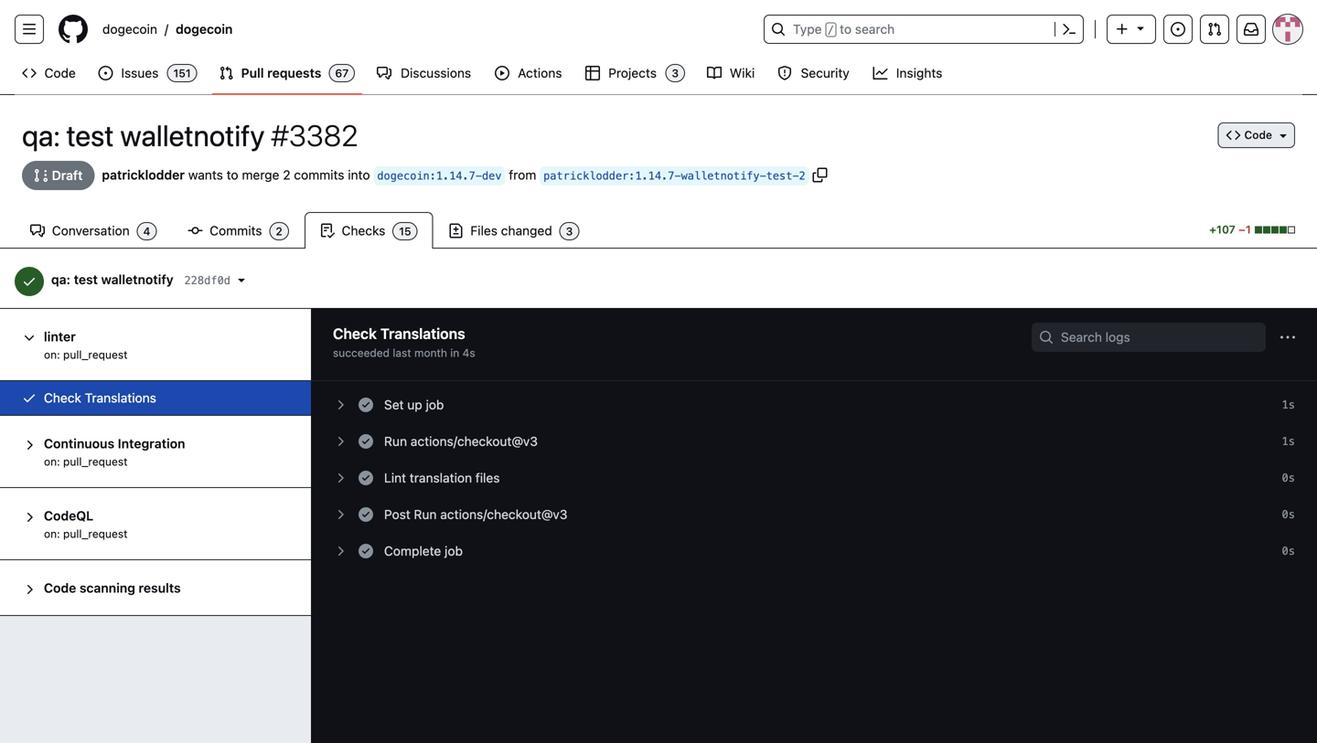 Task type: vqa. For each thing, say whether or not it's contained in the screenshot.


Task type: locate. For each thing, give the bounding box(es) containing it.
0 horizontal spatial 1.14.7-
[[436, 170, 482, 182]]

test for qa: test walletnotify
[[74, 272, 98, 287]]

issue opened image
[[1171, 22, 1186, 37], [98, 66, 113, 81]]

type
[[793, 22, 822, 37]]

issue opened image left git pull request icon
[[1171, 22, 1186, 37]]

0 horizontal spatial triangle down image
[[1134, 21, 1148, 35]]

2
[[283, 167, 291, 182], [799, 170, 806, 182], [276, 225, 282, 238]]

actions/checkout@v3 up files
[[411, 434, 538, 449]]

1 dogecoin link from the left
[[95, 15, 165, 44]]

comment discussion image
[[377, 66, 392, 81]]

check up succeeded
[[333, 325, 377, 343]]

check
[[333, 325, 377, 343], [44, 391, 81, 406]]

2 vertical spatial code
[[44, 581, 76, 596]]

run right post on the bottom of page
[[414, 507, 437, 522]]

1 vertical spatial translations
[[85, 391, 156, 406]]

chevron right image for run actions/checkout@v3
[[333, 435, 348, 449]]

job right complete
[[445, 544, 463, 559]]

qa:
[[22, 118, 60, 153], [51, 272, 71, 287]]

1 horizontal spatial run
[[414, 507, 437, 522]]

pull request tabs element
[[15, 212, 1201, 249]]

1 vertical spatial issue opened image
[[98, 66, 113, 81]]

check translations
[[44, 391, 156, 406]]

0 vertical spatial check
[[333, 325, 377, 343]]

:
[[430, 170, 436, 182], [629, 170, 635, 182]]

code right code image
[[44, 65, 76, 81]]

set up job
[[384, 398, 444, 413]]

show details image left codeql
[[22, 511, 37, 525]]

actions/checkout@v3 down files
[[440, 507, 568, 522]]

: left 'dev'
[[430, 170, 436, 182]]

0 vertical spatial 1s
[[1282, 399, 1296, 412]]

table image
[[585, 66, 600, 81]]

on:
[[44, 349, 60, 361], [44, 456, 60, 468], [44, 528, 60, 541]]

0 vertical spatial code
[[44, 65, 76, 81]]

1s for run actions/checkout@v3
[[1282, 436, 1296, 448]]

0 horizontal spatial job
[[426, 398, 444, 413]]

walletnotify
[[120, 118, 265, 153], [101, 272, 174, 287]]

0 horizontal spatial check
[[44, 391, 81, 406]]

pull_request inside linter on: pull_request
[[63, 349, 128, 361]]

this step passed image left set
[[359, 398, 373, 413]]

discussions
[[401, 65, 471, 81]]

list
[[95, 15, 753, 44]]

pull_request inside codeql on: pull_request
[[63, 528, 128, 541]]

git commit image
[[188, 224, 203, 238]]

Search text field
[[1032, 323, 1266, 352]]

triangle down image
[[1134, 21, 1148, 35], [1276, 128, 1291, 143]]

: up pull request tabs element
[[629, 170, 635, 182]]

check translations link
[[44, 382, 156, 415]]

code scanning results
[[44, 581, 181, 596]]

0 horizontal spatial :
[[430, 170, 436, 182]]

security link
[[770, 59, 858, 87]]

codeql
[[44, 509, 93, 524]]

code
[[44, 65, 76, 81], [1245, 129, 1273, 141], [44, 581, 76, 596]]

walletnotify for qa: test walletnotify
[[101, 272, 174, 287]]

pull_request for linter
[[63, 349, 128, 361]]

pull_request down codeql
[[63, 528, 128, 541]]

/ for type
[[828, 24, 834, 37]]

pull_request
[[63, 349, 128, 361], [63, 456, 128, 468], [63, 528, 128, 541]]

1.14.7- up file diff image
[[436, 170, 482, 182]]

pull_request down linter
[[63, 349, 128, 361]]

1 vertical spatial run
[[414, 507, 437, 522]]

on: for codeql
[[44, 528, 60, 541]]

0 vertical spatial issue opened image
[[1171, 22, 1186, 37]]

0 vertical spatial walletnotify
[[120, 118, 265, 153]]

1 horizontal spatial check
[[333, 325, 377, 343]]

walletnotify down 4
[[101, 272, 174, 287]]

2 vertical spatial on:
[[44, 528, 60, 541]]

qa: for qa: test walletnotify
[[51, 272, 71, 287]]

translations inside check translations link
[[85, 391, 156, 406]]

1 vertical spatial walletnotify
[[101, 272, 174, 287]]

1 pull_request from the top
[[63, 349, 128, 361]]

code left scanning
[[44, 581, 76, 596]]

0 vertical spatial 3
[[672, 67, 679, 80]]

check translations succeeded last month in 4s
[[333, 325, 475, 360]]

1 vertical spatial on:
[[44, 456, 60, 468]]

0 horizontal spatial translations
[[85, 391, 156, 406]]

/
[[165, 21, 168, 37], [828, 24, 834, 37]]

merge
[[242, 167, 279, 182]]

1 chevron right image from the top
[[333, 398, 348, 413]]

run
[[384, 434, 407, 449], [414, 507, 437, 522]]

0 horizontal spatial run
[[384, 434, 407, 449]]

comment discussion image
[[30, 224, 45, 238]]

patricklodder link
[[102, 165, 185, 185]]

check suites element
[[0, 308, 311, 744]]

2 right the commits
[[276, 225, 282, 238]]

on: inside linter on: pull_request
[[44, 349, 60, 361]]

qa: up 'git pull request draft' image
[[22, 118, 60, 153]]

/ for dogecoin
[[165, 21, 168, 37]]

issues
[[121, 65, 159, 81]]

1 this step passed image from the top
[[359, 398, 373, 413]]

2 this step passed image from the top
[[359, 471, 373, 486]]

chevron right image for complete job
[[333, 544, 348, 559]]

3 this step passed image from the top
[[359, 508, 373, 522]]

0 horizontal spatial 2
[[276, 225, 282, 238]]

this step passed image
[[359, 435, 373, 449], [359, 471, 373, 486], [359, 508, 373, 522]]

to
[[840, 22, 852, 37], [227, 167, 238, 182]]

test up draft
[[67, 118, 114, 153]]

code right code icon
[[1245, 129, 1273, 141]]

show details image
[[22, 511, 37, 525], [22, 583, 37, 597]]

0 vertical spatial this step passed image
[[359, 398, 373, 413]]

1 vertical spatial test
[[74, 272, 98, 287]]

check for check translations succeeded last month in 4s
[[333, 325, 377, 343]]

3 left book image at right top
[[672, 67, 679, 80]]

this step passed image for set up job
[[359, 398, 373, 413]]

test
[[67, 118, 114, 153], [74, 272, 98, 287]]

issue opened image left issues
[[98, 66, 113, 81]]

book image
[[707, 66, 722, 81]]

1 horizontal spatial 2
[[283, 167, 291, 182]]

wiki link
[[700, 59, 763, 87]]

0 horizontal spatial /
[[165, 21, 168, 37]]

0s for actions/checkout@v3
[[1282, 509, 1296, 522]]

2 this step passed image from the top
[[359, 544, 373, 559]]

1 vertical spatial pull_request
[[63, 456, 128, 468]]

2 horizontal spatial dogecoin
[[377, 170, 430, 182]]

1 vertical spatial show details image
[[22, 583, 37, 597]]

1 horizontal spatial job
[[445, 544, 463, 559]]

dogecoin
[[102, 22, 157, 37], [176, 22, 233, 37], [377, 170, 430, 182]]

0 horizontal spatial issue opened image
[[98, 66, 113, 81]]

on: for linter
[[44, 349, 60, 361]]

commits
[[294, 167, 344, 182]]

codeql on: pull_request
[[44, 509, 128, 541]]

this step passed image for post run actions/checkout@v3
[[359, 508, 373, 522]]

checks
[[338, 223, 389, 238]]

check right "this job succeeded" image
[[44, 391, 81, 406]]

1s for set up job
[[1282, 399, 1296, 412]]

dogecoin up 151
[[176, 22, 233, 37]]

1 vertical spatial check
[[44, 391, 81, 406]]

0 vertical spatial 0s
[[1282, 472, 1296, 485]]

to right wants
[[227, 167, 238, 182]]

dev
[[482, 170, 502, 182]]

job right up
[[426, 398, 444, 413]]

1 vertical spatial this step passed image
[[359, 544, 373, 559]]

actions/checkout@v3
[[411, 434, 538, 449], [440, 507, 568, 522]]

dogecoin link up issues
[[95, 15, 165, 44]]

actions
[[518, 65, 562, 81]]

1 vertical spatial actions/checkout@v3
[[440, 507, 568, 522]]

triangle down image right code icon
[[1276, 128, 1291, 143]]

pull_request for codeql
[[63, 528, 128, 541]]

month
[[414, 347, 447, 360]]

results
[[139, 581, 181, 596]]

files
[[471, 223, 498, 238]]

2 chevron right image from the top
[[333, 435, 348, 449]]

this step passed image left complete
[[359, 544, 373, 559]]

2 left copy icon
[[799, 170, 806, 182]]

this step passed image
[[359, 398, 373, 413], [359, 544, 373, 559]]

patricklodder
[[102, 167, 185, 182], [544, 170, 629, 182]]

up
[[407, 398, 422, 413]]

on: inside codeql on: pull_request
[[44, 528, 60, 541]]

check inside the check translations succeeded last month in 4s
[[333, 325, 377, 343]]

2 vertical spatial 0s
[[1282, 545, 1296, 558]]

plus image
[[1115, 22, 1130, 37]]

issue opened image for git pull request icon
[[1171, 22, 1186, 37]]

wiki
[[730, 65, 755, 81]]

patricklodder up pull request tabs element
[[544, 170, 629, 182]]

1 horizontal spatial triangle down image
[[1276, 128, 1291, 143]]

test down conversation
[[74, 272, 98, 287]]

0 vertical spatial run
[[384, 434, 407, 449]]

0 vertical spatial test
[[67, 118, 114, 153]]

test for qa: test walletnotify #3382
[[67, 118, 114, 153]]

list containing dogecoin / dogecoin
[[95, 15, 753, 44]]

post
[[384, 507, 411, 522]]

conversation
[[48, 223, 133, 238]]

translations inside the check translations succeeded last month in 4s
[[381, 325, 465, 343]]

on: down linter
[[44, 349, 60, 361]]

lint
[[384, 471, 406, 486]]

to for search
[[840, 22, 852, 37]]

1 horizontal spatial translations
[[381, 325, 465, 343]]

walletnotify-
[[681, 170, 766, 182]]

0 vertical spatial job
[[426, 398, 444, 413]]

play image
[[495, 66, 510, 81]]

3 right changed
[[566, 225, 573, 238]]

translation
[[410, 471, 472, 486]]

0 vertical spatial translations
[[381, 325, 465, 343]]

1.14.7- up pull request tabs element
[[635, 170, 681, 182]]

dogecoin link
[[95, 15, 165, 44], [168, 15, 240, 44]]

0 horizontal spatial dogecoin link
[[95, 15, 165, 44]]

pull_request down continuous
[[63, 456, 128, 468]]

1 1s from the top
[[1282, 399, 1296, 412]]

1 vertical spatial 0s
[[1282, 509, 1296, 522]]

copy image
[[813, 168, 828, 182]]

translations for check translations
[[85, 391, 156, 406]]

1 horizontal spatial 3
[[672, 67, 679, 80]]

3 chevron right image from the top
[[333, 471, 348, 486]]

files
[[476, 471, 500, 486]]

0 horizontal spatial to
[[227, 167, 238, 182]]

0s
[[1282, 472, 1296, 485], [1282, 509, 1296, 522], [1282, 545, 1296, 558]]

0s for files
[[1282, 472, 1296, 485]]

2 horizontal spatial 2
[[799, 170, 806, 182]]

228df0d
[[184, 274, 231, 287]]

1 vertical spatial qa:
[[51, 272, 71, 287]]

dogecoin up issues
[[102, 22, 157, 37]]

/ inside type / to search
[[828, 24, 834, 37]]

continuous integration on: pull_request
[[44, 436, 185, 468]]

to left search
[[840, 22, 852, 37]]

0 vertical spatial show details image
[[22, 511, 37, 525]]

1 1.14.7- from the left
[[436, 170, 482, 182]]

2 1.14.7- from the left
[[635, 170, 681, 182]]

2 1s from the top
[[1282, 436, 1296, 448]]

walletnotify up wants
[[120, 118, 265, 153]]

show options image
[[1281, 331, 1296, 345]]

1 vertical spatial 1s
[[1282, 436, 1296, 448]]

1 vertical spatial this step passed image
[[359, 471, 373, 486]]

triangle down image right plus image
[[1134, 21, 1148, 35]]

on: down codeql
[[44, 528, 60, 541]]

qa: for qa: test walletnotify #3382
[[22, 118, 60, 153]]

1 horizontal spatial /
[[828, 24, 834, 37]]

search
[[855, 22, 895, 37]]

#3382
[[271, 118, 358, 153]]

2 vertical spatial pull_request
[[63, 528, 128, 541]]

actions link
[[488, 59, 571, 87]]

1 vertical spatial to
[[227, 167, 238, 182]]

2 on: from the top
[[44, 456, 60, 468]]

type / to search
[[793, 22, 895, 37]]

4 chevron right image from the top
[[333, 544, 348, 559]]

chevron right image for lint translation files
[[333, 471, 348, 486]]

job
[[426, 398, 444, 413], [445, 544, 463, 559]]

3
[[672, 67, 679, 80], [566, 225, 573, 238]]

hide details image
[[22, 331, 37, 346]]

2 0s from the top
[[1282, 509, 1296, 522]]

from
[[509, 167, 536, 182]]

homepage image
[[59, 15, 88, 44]]

patricklodder up 4
[[102, 167, 185, 182]]

lint translation files
[[384, 471, 500, 486]]

translations up "month"
[[381, 325, 465, 343]]

qa: right check "icon"
[[51, 272, 71, 287]]

notifications image
[[1244, 22, 1259, 37]]

0 vertical spatial this step passed image
[[359, 435, 373, 449]]

show details image left scanning
[[22, 583, 37, 597]]

check image
[[22, 274, 37, 289]]

2 right "merge" at the left top of page
[[283, 167, 291, 182]]

this step passed image for complete job
[[359, 544, 373, 559]]

1 this step passed image from the top
[[359, 435, 373, 449]]

run actions/checkout@v3
[[384, 434, 538, 449]]

1 horizontal spatial :
[[629, 170, 635, 182]]

228df0d button
[[184, 270, 245, 290]]

0 vertical spatial to
[[840, 22, 852, 37]]

on: down continuous
[[44, 456, 60, 468]]

projects
[[609, 65, 657, 81]]

1 vertical spatial 3
[[566, 225, 573, 238]]

1.14.7-
[[436, 170, 482, 182], [635, 170, 681, 182]]

3 inside pull request tabs element
[[566, 225, 573, 238]]

pull_request inside continuous integration on: pull_request
[[63, 456, 128, 468]]

1 horizontal spatial dogecoin
[[176, 22, 233, 37]]

2 vertical spatial this step passed image
[[359, 508, 373, 522]]

chevron right image
[[333, 398, 348, 413], [333, 435, 348, 449], [333, 471, 348, 486], [333, 544, 348, 559]]

0 horizontal spatial 3
[[566, 225, 573, 238]]

1 horizontal spatial to
[[840, 22, 852, 37]]

1s
[[1282, 399, 1296, 412], [1282, 436, 1296, 448]]

checklist image
[[320, 224, 335, 238]]

/ inside dogecoin / dogecoin
[[165, 21, 168, 37]]

0 vertical spatial pull_request
[[63, 349, 128, 361]]

1 horizontal spatial issue opened image
[[1171, 22, 1186, 37]]

1 horizontal spatial 1.14.7-
[[635, 170, 681, 182]]

3 pull_request from the top
[[63, 528, 128, 541]]

1 : from the left
[[430, 170, 436, 182]]

2 : from the left
[[629, 170, 635, 182]]

1 horizontal spatial dogecoin link
[[168, 15, 240, 44]]

translations
[[381, 325, 465, 343], [85, 391, 156, 406]]

0 vertical spatial qa:
[[22, 118, 60, 153]]

2 pull_request from the top
[[63, 456, 128, 468]]

1 0s from the top
[[1282, 472, 1296, 485]]

3 on: from the top
[[44, 528, 60, 541]]

1 on: from the top
[[44, 349, 60, 361]]

run up lint
[[384, 434, 407, 449]]

0 vertical spatial on:
[[44, 349, 60, 361]]

dogecoin right into
[[377, 170, 430, 182]]

1 horizontal spatial patricklodder
[[544, 170, 629, 182]]

dogecoin link up 151
[[168, 15, 240, 44]]

requests
[[267, 65, 321, 81]]

translations up continuous integration on: pull_request
[[85, 391, 156, 406]]

search image
[[1039, 330, 1054, 345]]



Task type: describe. For each thing, give the bounding box(es) containing it.
wants
[[188, 167, 223, 182]]

dogecoin / dogecoin
[[102, 21, 233, 37]]

2 inside patricklodder wants to merge 2 commits into dogecoin : 1.14.7-dev from patricklodder : 1.14.7-walletnotify-test-2
[[799, 170, 806, 182]]

security
[[801, 65, 850, 81]]

graph image
[[873, 66, 888, 81]]

code image
[[22, 66, 37, 81]]

code inside 'check suites' element
[[44, 581, 76, 596]]

code link
[[15, 59, 84, 87]]

git pull request draft image
[[34, 168, 48, 183]]

3 0s from the top
[[1282, 545, 1296, 558]]

issue opened image for git pull request image
[[98, 66, 113, 81]]

1 vertical spatial triangle down image
[[1276, 128, 1291, 143]]

pull
[[241, 65, 264, 81]]

3 for table icon
[[672, 67, 679, 80]]

files changed
[[467, 223, 556, 238]]

succeeded
[[333, 347, 390, 360]]

1 vertical spatial code
[[1245, 129, 1273, 141]]

151
[[173, 67, 191, 80]]

chevron right image for set up job
[[333, 398, 348, 413]]

0 horizontal spatial patricklodder
[[102, 167, 185, 182]]

discussions link
[[370, 59, 480, 87]]

patricklodder wants to merge 2 commits into dogecoin : 1.14.7-dev from patricklodder : 1.14.7-walletnotify-test-2
[[102, 167, 806, 182]]

translations for check translations succeeded last month in 4s
[[381, 325, 465, 343]]

complete job
[[384, 544, 463, 559]]

1 vertical spatial job
[[445, 544, 463, 559]]

2 inside pull request tabs element
[[276, 225, 282, 238]]

scanning
[[80, 581, 135, 596]]

walletnotify for qa: test walletnotify #3382
[[120, 118, 265, 153]]

linter
[[44, 329, 76, 344]]

commits
[[206, 223, 266, 238]]

this step passed image for run actions/checkout@v3
[[359, 435, 373, 449]]

git pull request image
[[1208, 22, 1222, 37]]

+107
[[1210, 223, 1236, 236]]

+107 −1
[[1210, 223, 1254, 236]]

qa: test walletnotify #3382
[[22, 118, 358, 153]]

in
[[450, 347, 460, 360]]

show details image
[[22, 438, 37, 453]]

integration
[[118, 436, 185, 452]]

insights
[[897, 65, 943, 81]]

on: inside continuous integration on: pull_request
[[44, 456, 60, 468]]

shield image
[[778, 66, 792, 81]]

3 for file diff image
[[566, 225, 573, 238]]

to for merge
[[227, 167, 238, 182]]

last
[[393, 347, 411, 360]]

linter on: pull_request
[[44, 329, 128, 361]]

draft
[[48, 168, 83, 183]]

patricklodder inside patricklodder wants to merge 2 commits into dogecoin : 1.14.7-dev from patricklodder : 1.14.7-walletnotify-test-2
[[544, 170, 629, 182]]

this step passed image for lint translation files
[[359, 471, 373, 486]]

0 vertical spatial triangle down image
[[1134, 21, 1148, 35]]

file diff image
[[449, 224, 463, 238]]

complete
[[384, 544, 441, 559]]

15
[[399, 225, 411, 238]]

dogecoin inside patricklodder wants to merge 2 commits into dogecoin : 1.14.7-dev from patricklodder : 1.14.7-walletnotify-test-2
[[377, 170, 430, 182]]

check for check translations
[[44, 391, 81, 406]]

qa: test walletnotify
[[51, 272, 174, 287]]

1 show details image from the top
[[22, 511, 37, 525]]

−1
[[1239, 223, 1251, 236]]

git pull request image
[[219, 66, 234, 81]]

4s
[[463, 347, 475, 360]]

continuous
[[44, 436, 114, 452]]

changed
[[501, 223, 552, 238]]

code image
[[1227, 128, 1241, 143]]

pull requests
[[241, 65, 321, 81]]

test-
[[766, 170, 799, 182]]

into
[[348, 167, 370, 182]]

0 vertical spatial actions/checkout@v3
[[411, 434, 538, 449]]

post run actions/checkout@v3
[[384, 507, 568, 522]]

4
[[143, 225, 150, 238]]

this job succeeded image
[[22, 391, 37, 406]]

command palette image
[[1062, 22, 1077, 37]]

67
[[335, 67, 349, 80]]

set
[[384, 398, 404, 413]]

2 show details image from the top
[[22, 583, 37, 597]]

chevron right image
[[333, 508, 348, 522]]

2 dogecoin link from the left
[[168, 15, 240, 44]]

0 horizontal spatial dogecoin
[[102, 22, 157, 37]]

insights link
[[866, 59, 952, 87]]



